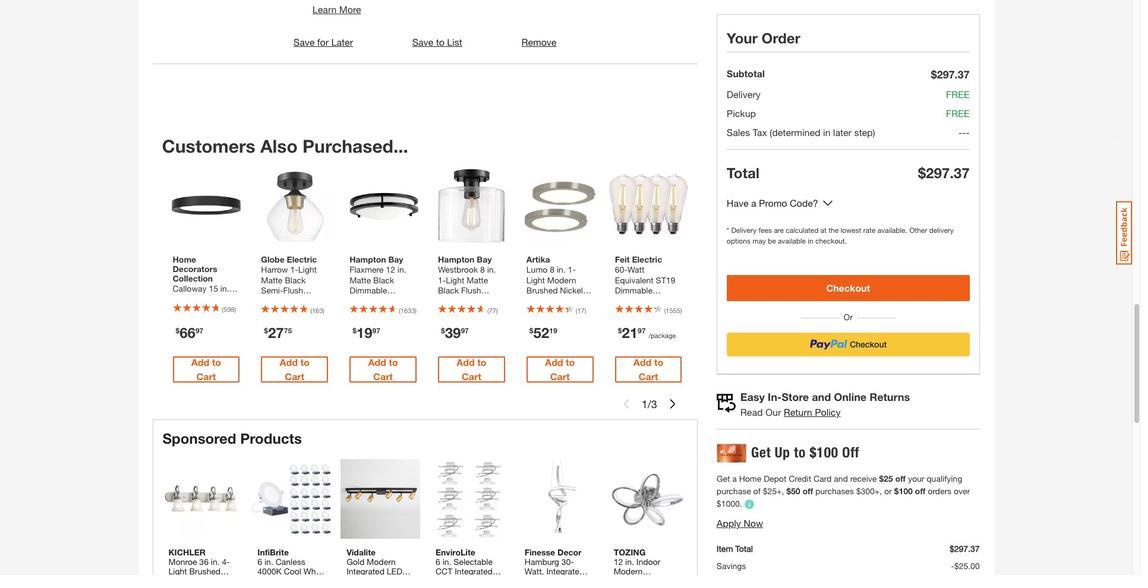 Task type: vqa. For each thing, say whether or not it's contained in the screenshot.


Task type: describe. For each thing, give the bounding box(es) containing it.
dimmable inside hampton bay flaxmere 12 in. matte black dimmable integrated led flush mount ceiling light with frosted white glass shade
[[350, 285, 387, 296]]

( 598 )
[[222, 306, 236, 313]]

black inside globe electric harrow 1-light matte black semi-flush mount ceiling light with gold accent socket and clear glass shade
[[285, 275, 306, 285]]

be
[[768, 237, 776, 246]]

lumo 8 in. 1-light modern brushed nickel integrated led flush mount ceiling light fixture for kitchen or bedroom image
[[521, 167, 600, 246]]

easy in-store and online returns read our return policy
[[741, 391, 910, 418]]

light down lumo
[[527, 275, 545, 285]]

$297.37 for total
[[918, 165, 970, 181]]

add to cart for 27
[[280, 357, 310, 382]]

$25+,
[[763, 486, 784, 496]]

add to cart for 66
[[191, 357, 221, 382]]

promo
[[759, 197, 787, 209]]

( 163 )
[[311, 307, 325, 314]]

add for 52
[[545, 357, 563, 368]]

8 inside artika lumo 8 in. 1- light modern brushed nickel integrated led flush mount ceiling light fixture for kitchen or bedroom
[[550, 265, 555, 275]]

light inside hampton bay westbrook 8 in. 1-light matte black flush mount
[[446, 275, 465, 285]]

52
[[534, 325, 549, 341]]

$ for 27
[[264, 326, 268, 335]]

glass inside globe electric harrow 1-light matte black semi-flush mount ceiling light with gold accent socket and clear glass shade
[[299, 327, 320, 337]]

envirolite 6 in. selectable cct integrate
[[436, 547, 500, 575]]

save for later
[[294, 36, 353, 47]]

step)
[[855, 127, 875, 138]]

purchased...
[[303, 135, 408, 157]]

glass inside hampton bay flaxmere 12 in. matte black dimmable integrated led flush mount ceiling light with frosted white glass shade
[[350, 337, 371, 348]]

credit card icon image
[[717, 444, 747, 463]]

monroe
[[169, 557, 197, 567]]

to for 19
[[389, 357, 398, 368]]

0 horizontal spatial off
[[803, 486, 813, 496]]

envirolite
[[436, 547, 476, 558]]

in inside * delivery fees are calculated at the lowest rate available. other delivery options may be available in checkout.
[[808, 237, 814, 246]]

tozing 12 in. indoor moder
[[614, 547, 680, 575]]

modern inside artika lumo 8 in. 1- light modern brushed nickel integrated led flush mount ceiling light fixture for kitchen or bedroom
[[547, 275, 576, 285]]

light inside 'feit electric 60-watt equivalent st19 dimmable straight filament clear glass e26 vintage edison led light bulb, soft white (4- pack)'
[[633, 327, 651, 337]]

clear inside 'feit electric 60-watt equivalent st19 dimmable straight filament clear glass e26 vintage edison led light bulb, soft white (4- pack)'
[[615, 306, 635, 316]]

tozing
[[614, 547, 646, 558]]

12 inside 'tozing 12 in. indoor moder'
[[614, 557, 623, 567]]

cart for 39
[[462, 371, 481, 382]]

add to cart button for 19
[[350, 357, 417, 383]]

ceiling inside globe electric harrow 1-light matte black semi-flush mount ceiling light with gold accent socket and clear glass shade
[[287, 296, 313, 306]]

60-
[[615, 265, 628, 275]]

save to list
[[412, 36, 462, 47]]

save for later button
[[294, 35, 353, 49]]

customers also purchased...
[[162, 135, 408, 157]]

black inside hampton bay westbrook 8 in. 1-light matte black flush mount
[[438, 285, 459, 296]]

at
[[821, 226, 827, 235]]

bay for 19
[[388, 254, 403, 265]]

$ for 39
[[441, 326, 445, 335]]

filament
[[647, 296, 678, 306]]

hampton for 19
[[350, 254, 386, 265]]

gold inside globe electric harrow 1-light matte black semi-flush mount ceiling light with gold accent socket and clear glass shade
[[300, 306, 318, 316]]

led inside home decorators collection calloway 15 in. matte black selectable led flush mount
[[214, 304, 230, 315]]

gold modern integrated led fixed track light, with 42-watt six rotating gimbal heads, 3000k modern interior spotlight image
[[341, 460, 420, 539]]

receive
[[851, 474, 877, 484]]

a for get
[[733, 474, 737, 484]]

add for 66
[[191, 357, 209, 368]]

collection
[[173, 274, 213, 284]]

1 vertical spatial total
[[736, 544, 753, 554]]

4000k
[[258, 566, 282, 575]]

light inside kichler monroe 36 in. 4- light brushe
[[169, 566, 187, 575]]

delivery
[[929, 226, 954, 235]]

( 1633 )
[[399, 307, 417, 314]]

st19
[[656, 275, 676, 285]]

policy
[[815, 407, 841, 418]]

flush inside hampton bay westbrook 8 in. 1-light matte black flush mount
[[461, 285, 481, 296]]

get a home depot credit card and receive $25 off
[[717, 474, 906, 484]]

your
[[727, 30, 758, 46]]

(determined
[[770, 127, 821, 138]]

( 77 )
[[487, 307, 498, 314]]

0 vertical spatial delivery
[[727, 89, 761, 100]]

subtotal
[[727, 68, 765, 79]]

2 horizontal spatial off
[[915, 486, 926, 496]]

) for 39
[[496, 307, 498, 314]]

return
[[784, 407, 813, 418]]

/package
[[649, 332, 676, 339]]

add to cart for 52
[[545, 357, 575, 382]]

harrow
[[261, 265, 288, 275]]

( for 52
[[576, 307, 578, 314]]

light right harrow
[[298, 265, 317, 275]]

canless
[[276, 557, 305, 567]]

60-watt equivalent st19 dimmable straight filament clear glass e26 vintage edison led light bulb, soft white (4-pack) image
[[609, 167, 688, 246]]

to for 27
[[301, 357, 310, 368]]

add to cart for 19
[[368, 357, 398, 382]]

bay for 39
[[477, 254, 492, 265]]

in. inside home decorators collection calloway 15 in. matte black selectable led flush mount
[[220, 284, 229, 294]]

) for 52
[[585, 307, 586, 314]]

feit
[[615, 254, 630, 265]]

watt
[[628, 265, 645, 275]]

$297.37 for subtotal
[[931, 68, 970, 81]]

this is the first slide image
[[622, 400, 631, 409]]

your order
[[727, 30, 801, 46]]

cart for 66
[[196, 371, 216, 382]]

black inside hampton bay flaxmere 12 in. matte black dimmable integrated led flush mount ceiling light with frosted white glass shade
[[373, 275, 394, 285]]

mount inside hampton bay flaxmere 12 in. matte black dimmable integrated led flush mount ceiling light with frosted white glass shade
[[372, 306, 396, 316]]

led inside hampton bay flaxmere 12 in. matte black dimmable integrated led flush mount ceiling light with frosted white glass shade
[[390, 296, 405, 306]]

bulb,
[[654, 327, 673, 337]]

selectable inside home decorators collection calloway 15 in. matte black selectable led flush mount
[[173, 304, 212, 315]]

decor
[[558, 547, 582, 558]]

and inside globe electric harrow 1-light matte black semi-flush mount ceiling light with gold accent socket and clear glass shade
[[261, 327, 275, 337]]

the
[[829, 226, 839, 235]]

now
[[744, 518, 763, 529]]

$297.37 for item total
[[950, 544, 980, 554]]

off
[[842, 444, 860, 461]]

in-
[[768, 391, 782, 404]]

glass inside 'feit electric 60-watt equivalent st19 dimmable straight filament clear glass e26 vintage edison led light bulb, soft white (4- pack)'
[[637, 306, 658, 316]]

white inside hampton bay flaxmere 12 in. matte black dimmable integrated led flush mount ceiling light with frosted white glass shade
[[380, 327, 402, 337]]

mount inside home decorators collection calloway 15 in. matte black selectable led flush mount
[[195, 315, 219, 325]]

$ for 66
[[176, 326, 180, 335]]

2 horizontal spatial and
[[834, 474, 848, 484]]

hampton for 39
[[438, 254, 475, 265]]

tax
[[753, 127, 767, 138]]

edison
[[645, 317, 671, 327]]

home inside home decorators collection calloway 15 in. matte black selectable led flush mount
[[173, 254, 196, 265]]

$ inside $ 21 97 /package
[[618, 326, 622, 335]]

add for 39
[[457, 357, 475, 368]]

frosted
[[350, 327, 378, 337]]

$ 27 75
[[264, 325, 292, 341]]

12 inside hampton bay flaxmere 12 in. matte black dimmable integrated led flush mount ceiling light with frosted white glass shade
[[386, 265, 395, 275]]

socket
[[290, 317, 316, 327]]

light right 52 on the bottom of page
[[554, 317, 573, 327]]

$ 66 97
[[176, 325, 203, 341]]

available.
[[878, 226, 908, 235]]

gold inside vidalite gold modern integrated le
[[347, 557, 365, 567]]

e26
[[660, 306, 675, 316]]

dimmable inside 'feit electric 60-watt equivalent st19 dimmable straight filament clear glass e26 vintage edison led light bulb, soft white (4- pack)'
[[615, 285, 653, 296]]

8 inside hampton bay westbrook 8 in. 1-light matte black flush mount
[[480, 265, 485, 275]]

6 add to cart from the left
[[634, 357, 664, 382]]

6 in. selectable cct integrated led white canless wafer with new construction mounting frame, (6-pack) light kit image
[[430, 460, 509, 539]]

- $25.00
[[951, 561, 980, 572]]

in. inside infibrite 6 in. canless 4000k cool whit
[[265, 557, 273, 567]]

other
[[910, 226, 928, 235]]

in. inside artika lumo 8 in. 1- light modern brushed nickel integrated led flush mount ceiling light fixture for kitchen or bedroom
[[557, 265, 566, 275]]

black inside home decorators collection calloway 15 in. matte black selectable led flush mount
[[196, 294, 217, 304]]

hamburg
[[525, 557, 559, 567]]

1 horizontal spatial in
[[823, 127, 831, 138]]

* delivery fees are calculated at the lowest rate available. other delivery options may be available in checkout.
[[727, 226, 954, 246]]

infibrite
[[258, 547, 289, 558]]

97 inside $ 21 97 /package
[[638, 326, 646, 335]]

over
[[954, 486, 970, 496]]

97 for 66
[[196, 326, 203, 335]]

$ for 52
[[530, 326, 534, 335]]

to for 66
[[212, 357, 221, 368]]

598
[[224, 306, 235, 313]]

purchase
[[717, 486, 751, 496]]

to for /package
[[654, 357, 664, 368]]

6 for infibrite
[[258, 557, 262, 567]]

led inside 'feit electric 60-watt equivalent st19 dimmable straight filament clear glass e26 vintage edison led light bulb, soft white (4- pack)'
[[615, 327, 631, 337]]

( for 66
[[222, 306, 224, 313]]

savings
[[717, 561, 746, 572]]

apply
[[717, 518, 741, 529]]

mount inside artika lumo 8 in. 1- light modern brushed nickel integrated led flush mount ceiling light fixture for kitchen or bedroom
[[549, 306, 573, 316]]

get for get a home depot credit card and receive $25 off
[[717, 474, 730, 484]]

6 cart from the left
[[639, 371, 658, 382]]

flush inside globe electric harrow 1-light matte black semi-flush mount ceiling light with gold accent socket and clear glass shade
[[283, 285, 303, 296]]

$ 19 97
[[353, 325, 380, 341]]

semi-
[[261, 285, 283, 296]]

also
[[260, 135, 298, 157]]

) for 19
[[415, 307, 417, 314]]

fees
[[759, 226, 772, 235]]

add for 27
[[280, 357, 298, 368]]

or inside artika lumo 8 in. 1- light modern brushed nickel integrated led flush mount ceiling light fixture for kitchen or bedroom
[[557, 337, 565, 348]]

hampton bay flaxmere 12 in. matte black dimmable integrated led flush mount ceiling light with frosted white glass shade
[[350, 254, 414, 348]]

hampton bay westbrook 8 in. 1-light matte black flush mount
[[438, 254, 496, 306]]

/
[[648, 398, 651, 411]]

kichler
[[169, 547, 206, 558]]

(4-
[[656, 337, 666, 348]]

decorators
[[173, 264, 217, 274]]

$ for 19
[[353, 326, 357, 335]]

vintage
[[615, 317, 643, 327]]

hamburg 30-watt, integrated led, chrome pendant image
[[519, 460, 598, 539]]

1
[[642, 398, 648, 411]]

more
[[339, 4, 361, 15]]

light up accent
[[261, 306, 280, 316]]

6 in. canless 4000k cool white 12w 1050lm thin new construction integrated led recessed light kit, wet rated (24 pack) image
[[252, 460, 331, 539]]

add to cart button for 52
[[527, 357, 594, 383]]

available
[[778, 237, 806, 246]]

add for 19
[[368, 357, 386, 368]]

15
[[209, 284, 218, 294]]

ceiling inside hampton bay flaxmere 12 in. matte black dimmable integrated led flush mount ceiling light with frosted white glass shade
[[350, 317, 375, 327]]

orders
[[928, 486, 952, 496]]

rate
[[864, 226, 876, 235]]

calculated
[[786, 226, 819, 235]]

to for 52
[[566, 357, 575, 368]]

$25.00
[[955, 561, 980, 572]]

westbrook 8 in. 1-light matte black flush mount image
[[432, 167, 511, 246]]

read
[[741, 407, 763, 418]]

credit offer details image
[[745, 500, 754, 510]]

$ 52 19
[[530, 325, 557, 341]]

and inside easy in-store and online returns read our return policy
[[812, 391, 831, 404]]

19 inside $ 52 19
[[549, 326, 557, 335]]



Task type: locate. For each thing, give the bounding box(es) containing it.
1 horizontal spatial glass
[[350, 337, 371, 348]]

( 1555 )
[[664, 307, 682, 314]]

or
[[839, 312, 858, 322]]

1- inside artika lumo 8 in. 1- light modern brushed nickel integrated led flush mount ceiling light fixture for kitchen or bedroom
[[568, 265, 576, 275]]

0 horizontal spatial 6
[[258, 557, 262, 567]]

light down vintage
[[633, 327, 651, 337]]

selectable down calloway
[[173, 304, 212, 315]]

0 horizontal spatial bay
[[388, 254, 403, 265]]

0 vertical spatial home
[[173, 254, 196, 265]]

harrow 1-light matte black semi-flush mount ceiling light with gold accent socket and clear glass shade image
[[255, 167, 334, 246]]

flush up the frosted
[[350, 306, 370, 316]]

0 horizontal spatial gold
[[300, 306, 318, 316]]

total up have
[[727, 165, 760, 181]]

hampton
[[350, 254, 386, 265], [438, 254, 475, 265]]

0 horizontal spatial or
[[557, 337, 565, 348]]

lowest
[[841, 226, 862, 235]]

add to cart down $ 66 97
[[191, 357, 221, 382]]

2 cart from the left
[[285, 371, 304, 382]]

integrated down brushed
[[527, 296, 565, 306]]

8 right lumo
[[550, 265, 555, 275]]

light down westbrook
[[446, 275, 465, 285]]

in. inside hampton bay westbrook 8 in. 1-light matte black flush mount
[[487, 265, 496, 275]]

6 for envirolite
[[436, 557, 440, 567]]

integrated down vidalite
[[347, 566, 385, 575]]

1- inside globe electric harrow 1-light matte black semi-flush mount ceiling light with gold accent socket and clear glass shade
[[290, 265, 298, 275]]

0 horizontal spatial clear
[[278, 327, 297, 337]]

with inside hampton bay flaxmere 12 in. matte black dimmable integrated led flush mount ceiling light with frosted white glass shade
[[398, 317, 414, 327]]

$ inside $ 66 97
[[176, 326, 180, 335]]

$ inside $ 52 19
[[530, 326, 534, 335]]

0 vertical spatial and
[[261, 327, 275, 337]]

or
[[557, 337, 565, 348], [885, 486, 892, 496]]

your
[[908, 474, 925, 484]]

accent
[[261, 317, 287, 327]]

add down $ 21 97 /package
[[634, 357, 652, 368]]

to for 39
[[477, 357, 487, 368]]

apply now link
[[717, 518, 763, 529]]

1 97 from the left
[[196, 326, 203, 335]]

0 vertical spatial total
[[727, 165, 760, 181]]

sales
[[727, 127, 750, 138]]

hampton down flaxmere 12 in. matte black dimmable integrated led flush mount ceiling light with frosted white glass shade image
[[350, 254, 386, 265]]

0 vertical spatial free
[[946, 89, 970, 100]]

2 horizontal spatial glass
[[637, 306, 658, 316]]

white left (4-
[[633, 337, 654, 348]]

add to cart down $ 19 97
[[368, 357, 398, 382]]

1 save from the left
[[294, 36, 315, 47]]

add to cart button down $ 66 97
[[173, 357, 240, 383]]

12 right flaxmere
[[386, 265, 395, 275]]

off down get a home depot credit card and receive $25 off
[[803, 486, 813, 496]]

ceiling up the frosted
[[350, 317, 375, 327]]

$ inside $ 19 97
[[353, 326, 357, 335]]

mount inside globe electric harrow 1-light matte black semi-flush mount ceiling light with gold accent socket and clear glass shade
[[261, 296, 285, 306]]

matte inside globe electric harrow 1-light matte black semi-flush mount ceiling light with gold accent socket and clear glass shade
[[261, 275, 283, 285]]

save for save for later
[[294, 36, 315, 47]]

for right 52 on the bottom of page
[[554, 327, 564, 337]]

0 horizontal spatial save
[[294, 36, 315, 47]]

0 horizontal spatial white
[[380, 327, 402, 337]]

later
[[833, 127, 852, 138]]

flush inside hampton bay flaxmere 12 in. matte black dimmable integrated led flush mount ceiling light with frosted white glass shade
[[350, 306, 370, 316]]

$300+,
[[856, 486, 882, 496]]

bay inside hampton bay flaxmere 12 in. matte black dimmable integrated led flush mount ceiling light with frosted white glass shade
[[388, 254, 403, 265]]

3 add to cart from the left
[[368, 357, 398, 382]]

sponsored products
[[163, 430, 302, 447]]

1 vertical spatial $100
[[894, 486, 913, 496]]

gold
[[300, 306, 318, 316], [347, 557, 365, 567]]

add to cart button down $ 39 97
[[438, 357, 505, 383]]

cart up /
[[639, 371, 658, 382]]

shade inside globe electric harrow 1-light matte black semi-flush mount ceiling light with gold accent socket and clear glass shade
[[261, 337, 285, 348]]

3 97 from the left
[[461, 326, 469, 335]]

3 cart from the left
[[373, 371, 393, 382]]

cart down 75
[[285, 371, 304, 382]]

0 horizontal spatial selectable
[[173, 304, 212, 315]]

$ inside $ 27 75
[[264, 326, 268, 335]]

4 add from the left
[[457, 357, 475, 368]]

get up purchase
[[717, 474, 730, 484]]

1 cart from the left
[[196, 371, 216, 382]]

1 horizontal spatial dimmable
[[615, 285, 653, 296]]

cart down $ 39 97
[[462, 371, 481, 382]]

5 add to cart button from the left
[[527, 357, 594, 383]]

0 vertical spatial or
[[557, 337, 565, 348]]

light
[[298, 265, 317, 275], [446, 275, 465, 285], [527, 275, 545, 285], [261, 306, 280, 316], [377, 317, 396, 327], [554, 317, 573, 327], [633, 327, 651, 337], [169, 566, 187, 575]]

delivery inside * delivery fees are calculated at the lowest rate available. other delivery options may be available in checkout.
[[731, 226, 757, 235]]

in down calculated
[[808, 237, 814, 246]]

1 8 from the left
[[480, 265, 485, 275]]

in left the later
[[823, 127, 831, 138]]

1 vertical spatial in
[[808, 237, 814, 246]]

97 inside $ 19 97
[[372, 326, 380, 335]]

21
[[622, 325, 638, 341]]

1 vertical spatial $297.37
[[918, 165, 970, 181]]

shade
[[261, 337, 285, 348], [373, 337, 397, 348]]

cart for 27
[[285, 371, 304, 382]]

for inside artika lumo 8 in. 1- light modern brushed nickel integrated led flush mount ceiling light fixture for kitchen or bedroom
[[554, 327, 564, 337]]

0 horizontal spatial ceiling
[[287, 296, 313, 306]]

97 inside $ 66 97
[[196, 326, 203, 335]]

66
[[180, 325, 196, 341]]

item total
[[717, 544, 753, 554]]

off right $25
[[896, 474, 906, 484]]

learn more
[[313, 4, 361, 15]]

and
[[261, 327, 275, 337], [812, 391, 831, 404], [834, 474, 848, 484]]

6 add from the left
[[634, 357, 652, 368]]

1 horizontal spatial 8
[[550, 265, 555, 275]]

bay up 77
[[477, 254, 492, 265]]

have a promo code? link
[[727, 196, 818, 211]]

0 horizontal spatial glass
[[299, 327, 320, 337]]

2 save from the left
[[412, 36, 434, 47]]

delivery up pickup
[[727, 89, 761, 100]]

0 vertical spatial a
[[751, 197, 757, 209]]

black down harrow
[[285, 275, 306, 285]]

( for 27
[[311, 307, 312, 314]]

or down $25
[[885, 486, 892, 496]]

a right have
[[751, 197, 757, 209]]

) for 27
[[323, 307, 325, 314]]

light up the frosted
[[377, 317, 396, 327]]

0 vertical spatial $100
[[810, 444, 839, 461]]

1 dimmable from the left
[[350, 285, 387, 296]]

97 inside $ 39 97
[[461, 326, 469, 335]]

1 horizontal spatial white
[[633, 337, 654, 348]]

1 horizontal spatial shade
[[373, 337, 397, 348]]

ceiling inside artika lumo 8 in. 1- light modern brushed nickel integrated led flush mount ceiling light fixture for kitchen or bedroom
[[527, 317, 552, 327]]

5 $ from the left
[[530, 326, 534, 335]]

vidalite
[[347, 547, 376, 558]]

flush inside home decorators collection calloway 15 in. matte black selectable led flush mount
[[173, 315, 193, 325]]

a for have
[[751, 197, 757, 209]]

1 6 from the left
[[258, 557, 262, 567]]

and up purchases
[[834, 474, 848, 484]]

2 hampton from the left
[[438, 254, 475, 265]]

1 vertical spatial clear
[[278, 327, 297, 337]]

white inside 'feit electric 60-watt equivalent st19 dimmable straight filament clear glass e26 vintage edison led light bulb, soft white (4- pack)'
[[633, 337, 654, 348]]

flush down calloway
[[173, 315, 193, 325]]

2 $ from the left
[[264, 326, 268, 335]]

0 horizontal spatial shade
[[261, 337, 285, 348]]

next slide image
[[668, 400, 678, 409]]

1 horizontal spatial hampton
[[438, 254, 475, 265]]

2 add to cart button from the left
[[261, 357, 328, 383]]

3 $ from the left
[[353, 326, 357, 335]]

credit
[[789, 474, 812, 484]]

2 dimmable from the left
[[615, 285, 653, 296]]

and down accent
[[261, 327, 275, 337]]

bay inside hampton bay westbrook 8 in. 1-light matte black flush mount
[[477, 254, 492, 265]]

1 vertical spatial delivery
[[731, 226, 757, 235]]

1 horizontal spatial for
[[554, 327, 564, 337]]

electric up equivalent
[[632, 254, 662, 265]]

clear down accent
[[278, 327, 297, 337]]

to
[[436, 36, 445, 47], [212, 357, 221, 368], [301, 357, 310, 368], [389, 357, 398, 368], [477, 357, 487, 368], [566, 357, 575, 368], [654, 357, 664, 368], [794, 444, 806, 461]]

pickup
[[727, 108, 756, 119]]

1-
[[290, 265, 298, 275], [568, 265, 576, 275], [438, 275, 446, 285]]

1 add from the left
[[191, 357, 209, 368]]

globe electric harrow 1-light matte black semi-flush mount ceiling light with gold accent socket and clear glass shade
[[261, 254, 320, 348]]

cart down $ 66 97
[[196, 371, 216, 382]]

1 horizontal spatial ceiling
[[350, 317, 375, 327]]

1 vertical spatial or
[[885, 486, 892, 496]]

electric
[[287, 254, 317, 265], [632, 254, 662, 265]]

2 6 from the left
[[436, 557, 440, 567]]

bay right flaxmere
[[388, 254, 403, 265]]

4 cart from the left
[[462, 371, 481, 382]]

get left up
[[751, 444, 771, 461]]

apply now
[[717, 518, 763, 529]]

0 horizontal spatial with
[[282, 306, 297, 316]]

calloway 15 in. matte black selectable led flush mount image
[[167, 167, 246, 246]]

0 vertical spatial gold
[[300, 306, 318, 316]]

matte inside hampton bay westbrook 8 in. 1-light matte black flush mount
[[467, 275, 488, 285]]

1633
[[401, 307, 415, 314]]

with down ( 1633 )
[[398, 317, 414, 327]]

4 97 from the left
[[638, 326, 646, 335]]

0 horizontal spatial get
[[717, 474, 730, 484]]

1 horizontal spatial with
[[398, 317, 414, 327]]

1 vertical spatial 12
[[614, 557, 623, 567]]

shade down 75
[[261, 337, 285, 348]]

1 vertical spatial get
[[717, 474, 730, 484]]

0 horizontal spatial in
[[808, 237, 814, 246]]

6 $ from the left
[[618, 326, 622, 335]]

artika lumo 8 in. 1- light modern brushed nickel integrated led flush mount ceiling light fixture for kitchen or bedroom
[[527, 254, 583, 358]]

6 add to cart button from the left
[[615, 357, 682, 383]]

1 bay from the left
[[388, 254, 403, 265]]

1 horizontal spatial selectable
[[454, 557, 493, 567]]

card
[[814, 474, 832, 484]]

0 horizontal spatial for
[[317, 36, 329, 47]]

add to cart down $ 39 97
[[457, 357, 487, 382]]

matte up semi-
[[261, 275, 283, 285]]

integrated inside vidalite gold modern integrated le
[[347, 566, 385, 575]]

cart for 19
[[373, 371, 393, 382]]

kitchen
[[527, 337, 555, 348]]

flaxmere 12 in. matte black dimmable integrated led flush mount ceiling light with frosted white glass shade image
[[344, 167, 423, 246]]

infibrite 6 in. canless 4000k cool whit
[[258, 547, 325, 575]]

add down $ 66 97
[[191, 357, 209, 368]]

returns
[[870, 391, 910, 404]]

glass up edison
[[637, 306, 658, 316]]

straight
[[615, 296, 644, 306]]

return policy link
[[784, 407, 841, 418]]

0 horizontal spatial home
[[173, 254, 196, 265]]

0 horizontal spatial 1-
[[290, 265, 298, 275]]

monroe 36 in. 4-light brushed nickel traditional bathroom vanity light with satin etched glass image
[[163, 460, 242, 539]]

hampton inside hampton bay flaxmere 12 in. matte black dimmable integrated led flush mount ceiling light with frosted white glass shade
[[350, 254, 386, 265]]

3 add from the left
[[368, 357, 386, 368]]

add to cart for 39
[[457, 357, 487, 382]]

2 8 from the left
[[550, 265, 555, 275]]

black down westbrook
[[438, 285, 459, 296]]

5 cart from the left
[[550, 371, 570, 382]]

8 right westbrook
[[480, 265, 485, 275]]

3 add to cart button from the left
[[350, 357, 417, 383]]

1 horizontal spatial $100
[[894, 486, 913, 496]]

led down nickel
[[567, 296, 582, 306]]

shade down the frosted
[[373, 337, 397, 348]]

1 add to cart button from the left
[[173, 357, 240, 383]]

1 horizontal spatial save
[[412, 36, 434, 47]]

total right item
[[736, 544, 753, 554]]

matte inside hampton bay flaxmere 12 in. matte black dimmable integrated led flush mount ceiling light with frosted white glass shade
[[350, 275, 371, 285]]

flush inside artika lumo 8 in. 1- light modern brushed nickel integrated led flush mount ceiling light fixture for kitchen or bedroom
[[527, 306, 547, 316]]

modern inside vidalite gold modern integrated le
[[367, 557, 396, 567]]

in. inside envirolite 6 in. selectable cct integrate
[[443, 557, 451, 567]]

home up of
[[739, 474, 762, 484]]

add down kitchen
[[545, 357, 563, 368]]

checkout
[[826, 282, 870, 294]]

1 horizontal spatial 19
[[549, 326, 557, 335]]

2 horizontal spatial ceiling
[[527, 317, 552, 327]]

2 97 from the left
[[372, 326, 380, 335]]

-
[[959, 127, 963, 138], [962, 127, 966, 138], [966, 127, 970, 138], [951, 561, 955, 572]]

for
[[317, 36, 329, 47], [554, 327, 564, 337]]

white right the frosted
[[380, 327, 402, 337]]

globe
[[261, 254, 285, 265]]

0 vertical spatial get
[[751, 444, 771, 461]]

0 vertical spatial 12
[[386, 265, 395, 275]]

off down 'your'
[[915, 486, 926, 496]]

get for get up to $100 off
[[751, 444, 771, 461]]

customers
[[162, 135, 255, 157]]

0 horizontal spatial 8
[[480, 265, 485, 275]]

17
[[578, 307, 585, 314]]

cart down bedroom
[[550, 371, 570, 382]]

add to cart button for 66
[[173, 357, 240, 383]]

1 horizontal spatial 6
[[436, 557, 440, 567]]

1 add to cart from the left
[[191, 357, 221, 382]]

2 electric from the left
[[632, 254, 662, 265]]

selectable right cct on the left bottom of page
[[454, 557, 493, 567]]

integrated inside hampton bay flaxmere 12 in. matte black dimmable integrated led flush mount ceiling light with frosted white glass shade
[[350, 296, 388, 306]]

2 vertical spatial $297.37
[[950, 544, 980, 554]]

0 vertical spatial in
[[823, 127, 831, 138]]

27
[[268, 325, 284, 341]]

matte down westbrook
[[467, 275, 488, 285]]

6 inside envirolite 6 in. selectable cct integrate
[[436, 557, 440, 567]]

may
[[753, 237, 766, 246]]

led up "soft"
[[615, 327, 631, 337]]

cart down $ 19 97
[[373, 371, 393, 382]]

feedback link image
[[1116, 201, 1133, 265]]

led inside artika lumo 8 in. 1- light modern brushed nickel integrated led flush mount ceiling light fixture for kitchen or bedroom
[[567, 296, 582, 306]]

1 horizontal spatial gold
[[347, 557, 365, 567]]

flush
[[283, 285, 303, 296], [461, 285, 481, 296], [350, 306, 370, 316], [527, 306, 547, 316], [173, 315, 193, 325]]

1 horizontal spatial and
[[812, 391, 831, 404]]

list
[[447, 36, 462, 47]]

0 vertical spatial clear
[[615, 306, 635, 316]]

add to cart button down (4-
[[615, 357, 682, 383]]

$25
[[879, 474, 893, 484]]

led up ( 1633 )
[[390, 296, 405, 306]]

dimmable
[[350, 285, 387, 296], [615, 285, 653, 296]]

matte down flaxmere
[[350, 275, 371, 285]]

depot
[[764, 474, 787, 484]]

2 add from the left
[[280, 357, 298, 368]]

1- inside hampton bay westbrook 8 in. 1-light matte black flush mount
[[438, 275, 446, 285]]

1 vertical spatial home
[[739, 474, 762, 484]]

save left the later
[[294, 36, 315, 47]]

add down $ 39 97
[[457, 357, 475, 368]]

dimmable down flaxmere
[[350, 285, 387, 296]]

ceiling up fixture
[[527, 317, 552, 327]]

0 vertical spatial modern
[[547, 275, 576, 285]]

add to cart button for 39
[[438, 357, 505, 383]]

add to cart down 75
[[280, 357, 310, 382]]

in. inside kichler monroe 36 in. 4- light brushe
[[211, 557, 220, 567]]

0 vertical spatial for
[[317, 36, 329, 47]]

delivery up options
[[731, 226, 757, 235]]

39
[[445, 325, 461, 341]]

5 add from the left
[[545, 357, 563, 368]]

0 horizontal spatial modern
[[367, 557, 396, 567]]

cart for 52
[[550, 371, 570, 382]]

cct
[[436, 566, 453, 575]]

1 free from the top
[[946, 89, 970, 100]]

black
[[285, 275, 306, 285], [373, 275, 394, 285], [438, 285, 459, 296], [196, 294, 217, 304]]

2 vertical spatial and
[[834, 474, 848, 484]]

1 vertical spatial for
[[554, 327, 564, 337]]

2 free from the top
[[946, 108, 970, 119]]

add to cart
[[191, 357, 221, 382], [280, 357, 310, 382], [368, 357, 398, 382], [457, 357, 487, 382], [545, 357, 575, 382], [634, 357, 664, 382]]

of
[[754, 486, 761, 496]]

sales tax (determined in later step)
[[727, 127, 875, 138]]

flaxmere
[[350, 265, 384, 275]]

with up socket
[[282, 306, 297, 316]]

6 inside infibrite 6 in. canless 4000k cool whit
[[258, 557, 262, 567]]

order
[[762, 30, 801, 46]]

1 horizontal spatial off
[[896, 474, 906, 484]]

finesse decor hamburg 30- watt, integrate
[[525, 547, 584, 575]]

remove
[[522, 36, 557, 47]]

add down $ 19 97
[[368, 357, 386, 368]]

matte
[[261, 275, 283, 285], [350, 275, 371, 285], [467, 275, 488, 285], [173, 294, 194, 304]]

flush up fixture
[[527, 306, 547, 316]]

add to cart down (4-
[[634, 357, 664, 382]]

add to cart button down 75
[[261, 357, 328, 383]]

are
[[774, 226, 784, 235]]

0 horizontal spatial 19
[[357, 325, 372, 341]]

save to list button
[[412, 35, 462, 49]]

0 horizontal spatial and
[[261, 327, 275, 337]]

1 horizontal spatial clear
[[615, 306, 635, 316]]

dimmable down equivalent
[[615, 285, 653, 296]]

feit electric 60-watt equivalent st19 dimmable straight filament clear glass e26 vintage edison led light bulb, soft white (4- pack)
[[615, 254, 678, 358]]

6 left canless
[[258, 557, 262, 567]]

4 add to cart button from the left
[[438, 357, 505, 383]]

12 in. indoor modern dimmable 1-light geometric linear integrated led flush mount ceiling light with remote control image
[[608, 460, 688, 539]]

97 for 19
[[372, 326, 380, 335]]

( for 19
[[399, 307, 401, 314]]

---
[[959, 127, 970, 138]]

0 horizontal spatial a
[[733, 474, 737, 484]]

1 horizontal spatial bay
[[477, 254, 492, 265]]

5 add to cart from the left
[[545, 357, 575, 382]]

75
[[284, 326, 292, 335]]

led down 15
[[214, 304, 230, 315]]

flush down westbrook
[[461, 285, 481, 296]]

1- right harrow
[[290, 265, 298, 275]]

0 vertical spatial $297.37
[[931, 68, 970, 81]]

1 vertical spatial selectable
[[454, 557, 493, 567]]

home decorators collection calloway 15 in. matte black selectable led flush mount
[[173, 254, 230, 325]]

matte inside home decorators collection calloway 15 in. matte black selectable led flush mount
[[173, 294, 194, 304]]

light inside hampton bay flaxmere 12 in. matte black dimmable integrated led flush mount ceiling light with frosted white glass shade
[[377, 317, 396, 327]]

0 horizontal spatial dimmable
[[350, 285, 387, 296]]

1 vertical spatial a
[[733, 474, 737, 484]]

0 horizontal spatial hampton
[[350, 254, 386, 265]]

integrated inside artika lumo 8 in. 1- light modern brushed nickel integrated led flush mount ceiling light fixture for kitchen or bedroom
[[527, 296, 565, 306]]

1 horizontal spatial or
[[885, 486, 892, 496]]

1 horizontal spatial get
[[751, 444, 771, 461]]

add down $ 27 75
[[280, 357, 298, 368]]

1 hampton from the left
[[350, 254, 386, 265]]

or up bedroom
[[557, 337, 565, 348]]

1 horizontal spatial home
[[739, 474, 762, 484]]

2 horizontal spatial 1-
[[568, 265, 576, 275]]

1 / 3
[[642, 398, 657, 411]]

97 for 39
[[461, 326, 469, 335]]

add to cart button down $ 19 97
[[350, 357, 417, 383]]

1- down westbrook
[[438, 275, 446, 285]]

1 electric from the left
[[287, 254, 317, 265]]

for left the later
[[317, 36, 329, 47]]

0 horizontal spatial $100
[[810, 444, 839, 461]]

1 horizontal spatial 12
[[614, 557, 623, 567]]

( for 39
[[487, 307, 489, 314]]

1 vertical spatial gold
[[347, 557, 365, 567]]

1 horizontal spatial electric
[[632, 254, 662, 265]]

0 horizontal spatial electric
[[287, 254, 317, 265]]

) for 66
[[235, 306, 236, 313]]

0 horizontal spatial 12
[[386, 265, 395, 275]]

$100 up 'card'
[[810, 444, 839, 461]]

clear
[[615, 306, 635, 316], [278, 327, 297, 337]]

shade inside hampton bay flaxmere 12 in. matte black dimmable integrated led flush mount ceiling light with frosted white glass shade
[[373, 337, 397, 348]]

1 $ from the left
[[176, 326, 180, 335]]

12 left indoor
[[614, 557, 623, 567]]

checkout.
[[816, 237, 847, 246]]

1 vertical spatial and
[[812, 391, 831, 404]]

4 $ from the left
[[441, 326, 445, 335]]

1 shade from the left
[[261, 337, 285, 348]]

in. inside hampton bay flaxmere 12 in. matte black dimmable integrated led flush mount ceiling light with frosted white glass shade
[[398, 265, 406, 275]]

4 add to cart from the left
[[457, 357, 487, 382]]

glass down socket
[[299, 327, 320, 337]]

6 right vidalite gold modern integrated le
[[436, 557, 440, 567]]

flush down harrow
[[283, 285, 303, 296]]

hampton inside hampton bay westbrook 8 in. 1-light matte black flush mount
[[438, 254, 475, 265]]

163
[[312, 307, 323, 314]]

electric for /package
[[632, 254, 662, 265]]

integrated down flaxmere
[[350, 296, 388, 306]]

1 horizontal spatial 1-
[[438, 275, 446, 285]]

clear up vintage
[[615, 306, 635, 316]]

selectable inside envirolite 6 in. selectable cct integrate
[[454, 557, 493, 567]]

1 horizontal spatial modern
[[547, 275, 576, 285]]

mount inside hampton bay westbrook 8 in. 1-light matte black flush mount
[[438, 296, 462, 306]]

hampton down westbrook 8 in. 1-light matte black flush mount image
[[438, 254, 475, 265]]

led
[[390, 296, 405, 306], [567, 296, 582, 306], [214, 304, 230, 315], [615, 327, 631, 337]]

glass
[[637, 306, 658, 316], [299, 327, 320, 337], [350, 337, 371, 348]]

1 vertical spatial modern
[[367, 557, 396, 567]]

2 shade from the left
[[373, 337, 397, 348]]

with inside globe electric harrow 1-light matte black semi-flush mount ceiling light with gold accent socket and clear glass shade
[[282, 306, 297, 316]]

$ inside $ 39 97
[[441, 326, 445, 335]]

equivalent
[[615, 275, 654, 285]]

1 vertical spatial free
[[946, 108, 970, 119]]

for inside button
[[317, 36, 329, 47]]

in. inside 'tozing 12 in. indoor moder'
[[625, 557, 634, 567]]

glass down the frosted
[[350, 337, 371, 348]]

electric right globe
[[287, 254, 317, 265]]

save for save to list
[[412, 36, 434, 47]]

add to cart button for 27
[[261, 357, 328, 383]]

1 horizontal spatial a
[[751, 197, 757, 209]]

orders over $1000.
[[717, 486, 970, 509]]

pack)
[[615, 348, 636, 358]]

black down 15
[[196, 294, 217, 304]]

electric inside 'feit electric 60-watt equivalent st19 dimmable straight filament clear glass e26 vintage edison led light bulb, soft white (4- pack)'
[[632, 254, 662, 265]]

home up collection
[[173, 254, 196, 265]]

1- up nickel
[[568, 265, 576, 275]]

clear inside globe electric harrow 1-light matte black semi-flush mount ceiling light with gold accent socket and clear glass shade
[[278, 327, 297, 337]]

electric for 27
[[287, 254, 317, 265]]

2 bay from the left
[[477, 254, 492, 265]]

2 add to cart from the left
[[280, 357, 310, 382]]

0 vertical spatial selectable
[[173, 304, 212, 315]]

matte down calloway
[[173, 294, 194, 304]]

to inside button
[[436, 36, 445, 47]]

and up policy
[[812, 391, 831, 404]]

electric inside globe electric harrow 1-light matte black semi-flush mount ceiling light with gold accent socket and clear glass shade
[[287, 254, 317, 265]]



